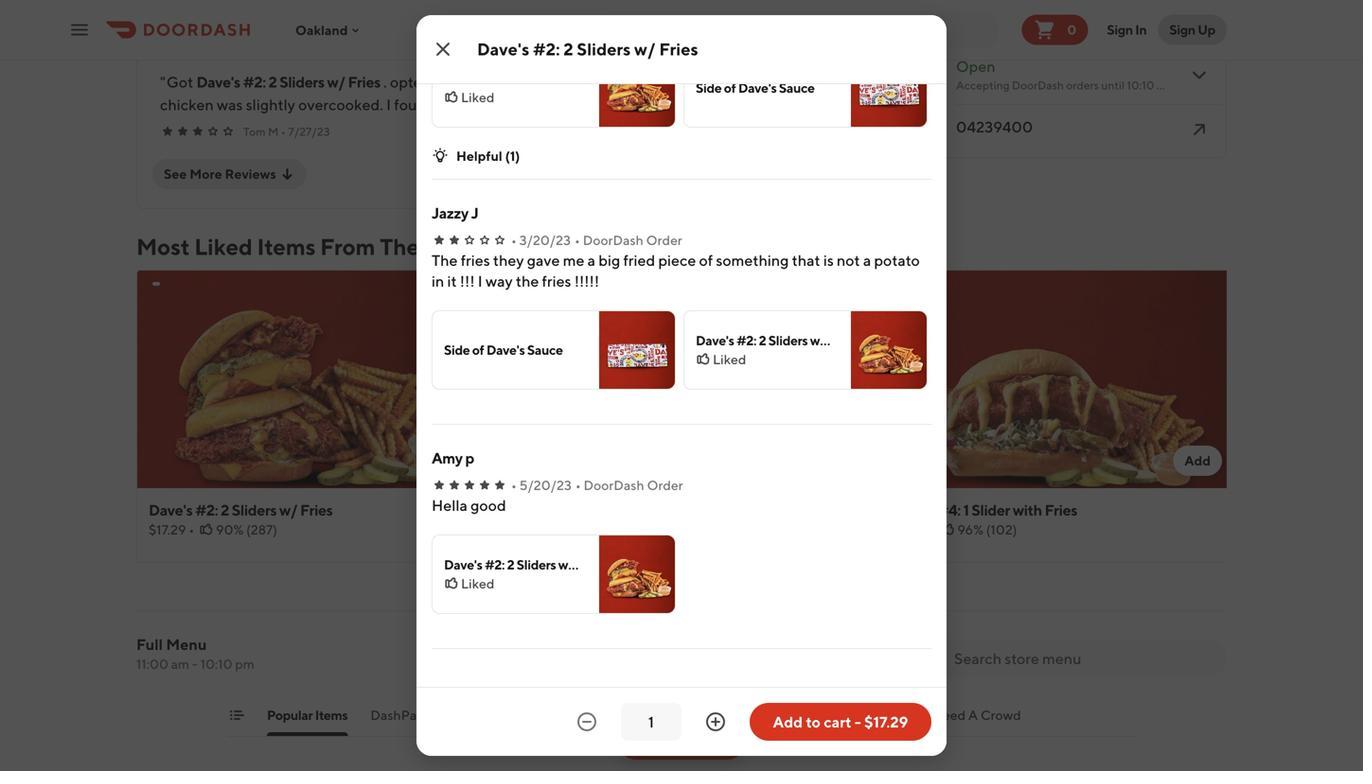 Task type: locate. For each thing, give the bounding box(es) containing it.
w/
[[635, 39, 656, 59], [559, 71, 574, 86], [327, 73, 345, 91], [810, 333, 826, 349], [279, 501, 298, 519], [559, 557, 574, 573]]

0 vertical spatial side of dave's sauce image
[[851, 49, 927, 127]]

dave's #2:     2 sliders w/ fries
[[477, 39, 699, 59], [444, 71, 605, 86], [196, 73, 381, 91], [696, 333, 857, 349], [149, 501, 333, 519], [444, 557, 605, 573]]

$16.09 •
[[520, 522, 570, 538]]

2 horizontal spatial menu
[[694, 733, 735, 751]]

1 vertical spatial doordash
[[583, 233, 644, 248]]

doordash inside open accepting doordash orders until 10:10 pm
[[1012, 79, 1065, 92]]

crowd
[[981, 708, 1022, 724]]

side of dave's sauce for right side of dave's sauce button
[[696, 80, 815, 96]]

helpful
[[456, 148, 503, 164]]

0 vertical spatial order
[[646, 233, 683, 248]]

2 vertical spatial menu
[[694, 733, 735, 751]]

92%
[[591, 522, 617, 538]]

increase quantity by 1 image
[[705, 711, 727, 734]]

" up see
[[160, 73, 166, 91]]

menu inside full menu 11:00 am - 10:10 pm
[[166, 636, 207, 654]]

more
[[190, 166, 222, 182]]

0 vertical spatial doordash
[[1012, 79, 1065, 92]]

0 horizontal spatial side of dave's sauce
[[444, 342, 563, 358]]

- right the am
[[192, 657, 198, 672]]

"
[[160, 10, 166, 28], [160, 73, 166, 91]]

order for p
[[647, 478, 683, 493]]

sign for sign up
[[1170, 22, 1196, 37]]

• right 5/20/23
[[576, 478, 581, 493]]

most
[[136, 233, 190, 260]]

0 horizontal spatial side
[[444, 342, 470, 358]]

sign for sign in
[[1107, 22, 1133, 37]]

0 vertical spatial $17.29
[[149, 522, 186, 538]]

1 vertical spatial -
[[855, 714, 862, 732]]

0 vertical spatial dave's #2:     2 sliders w/ fries image
[[599, 49, 675, 127]]

1 horizontal spatial side of dave's sauce image
[[851, 49, 927, 127]]

0 horizontal spatial sign
[[1107, 22, 1133, 37]]

1 " from the top
[[160, 10, 166, 28]]

sides button
[[614, 707, 647, 737]]

0 vertical spatial of
[[724, 80, 736, 96]]

$17.29
[[149, 522, 186, 538], [865, 714, 909, 732]]

fries
[[659, 39, 699, 59], [577, 71, 605, 86], [348, 73, 381, 91], [829, 333, 857, 349], [300, 501, 333, 519], [1045, 501, 1078, 519], [577, 557, 605, 573]]

liked inside most liked items from the menu heading
[[194, 233, 253, 260]]

open menu image
[[68, 18, 91, 41]]

doordash for jazzy j
[[583, 233, 644, 248]]

doordash for amy p
[[584, 478, 645, 493]]

1 vertical spatial side of dave's sauce button
[[432, 311, 676, 390]]

1 vertical spatial 10:10
[[200, 657, 233, 672]]

dave's #2:     2 sliders w/ fries dialog
[[417, 0, 947, 757]]

1 horizontal spatial add button
[[1174, 446, 1223, 476]]

0 horizontal spatial side of dave's sauce image
[[599, 312, 675, 389]]

shakes button
[[870, 707, 913, 737]]

10:10 inside full menu 11:00 am - 10:10 pm
[[200, 657, 233, 672]]

sign in link
[[1096, 11, 1159, 49]]

$17.29 left the 90% on the bottom of the page
[[149, 522, 186, 538]]

0 horizontal spatial menu
[[166, 636, 207, 654]]

doordash
[[1012, 79, 1065, 92], [583, 233, 644, 248], [584, 478, 645, 493]]

meals button
[[556, 707, 592, 737]]

items right the popular
[[315, 708, 348, 724]]

1 horizontal spatial $17.29
[[865, 714, 909, 732]]

0 horizontal spatial $17.29
[[149, 522, 186, 538]]

1 vertical spatial menu
[[166, 636, 207, 654]]

0 vertical spatial 10:10
[[1127, 79, 1155, 92]]

menu for full menu 11:00 am - 10:10 pm
[[166, 636, 207, 654]]

dashpass exclusive item(s)
[[371, 708, 533, 724]]

1 vertical spatial order
[[647, 478, 683, 493]]

0 horizontal spatial 10:10
[[200, 657, 233, 672]]

1 vertical spatial $17.29
[[865, 714, 909, 732]]

1 vertical spatial dave's #2:     2 sliders w/ fries image
[[851, 312, 927, 389]]

0 vertical spatial side of dave's sauce
[[696, 80, 815, 96]]

2 " from the top
[[160, 73, 166, 91]]

with
[[1013, 501, 1043, 519]]

1 horizontal spatial add
[[773, 714, 803, 732]]

10:10 inside open accepting doordash orders until 10:10 pm
[[1127, 79, 1155, 92]]

meals
[[556, 708, 592, 724]]

0 vertical spatial side of dave's sauce button
[[684, 48, 928, 128]]

top loaded shakes button
[[731, 707, 847, 737]]

1 horizontal spatial 10:10
[[1127, 79, 1155, 92]]

04239400
[[957, 118, 1033, 136]]

1 horizontal spatial -
[[855, 714, 862, 732]]

side of dave's sauce button
[[684, 48, 928, 128], [432, 311, 676, 390]]

10:10 for accepting
[[1127, 79, 1155, 92]]

add button
[[431, 446, 480, 476], [1174, 446, 1223, 476]]

0 horizontal spatial -
[[192, 657, 198, 672]]

side
[[696, 80, 722, 96], [444, 342, 470, 358]]

0 horizontal spatial side of dave's sauce button
[[432, 311, 676, 390]]

loaded
[[756, 708, 802, 724]]

Current quantity is 1 number field
[[633, 712, 671, 733]]

2 sign from the left
[[1170, 22, 1196, 37]]

menu inside button
[[694, 733, 735, 751]]

doordash left orders
[[1012, 79, 1065, 92]]

feed a crowd
[[935, 708, 1022, 724]]

1 vertical spatial sauce
[[527, 342, 563, 358]]

side of dave's sauce image
[[851, 49, 927, 127], [599, 312, 675, 389]]

0 vertical spatial items
[[257, 233, 316, 260]]

1
[[964, 501, 969, 519]]

dave's
[[477, 39, 530, 59], [444, 71, 483, 86], [196, 73, 240, 91], [739, 80, 777, 96], [696, 333, 735, 349], [487, 342, 525, 358], [149, 501, 193, 519], [891, 501, 935, 519], [444, 557, 483, 573]]

menu
[[424, 233, 485, 260], [166, 636, 207, 654], [694, 733, 735, 751]]

oakland,
[[957, 16, 1011, 31]]

see
[[164, 166, 187, 182]]

(1)
[[505, 148, 520, 164]]

" button
[[137, 0, 879, 63]]

p
[[465, 449, 474, 467]]

1 horizontal spatial shakes
[[870, 708, 913, 724]]

0 vertical spatial side
[[696, 80, 722, 96]]

items left from at the top
[[257, 233, 316, 260]]

0 vertical spatial menu
[[424, 233, 485, 260]]

see more reviews button
[[152, 159, 307, 189]]

feed
[[935, 708, 966, 724]]

1 vertical spatial "
[[160, 73, 166, 91]]

1 horizontal spatial sauce
[[779, 80, 815, 96]]

sliders
[[577, 39, 631, 59], [517, 71, 556, 86], [280, 73, 325, 91], [769, 333, 808, 349], [232, 501, 277, 519], [517, 557, 556, 573]]

1 vertical spatial items
[[315, 708, 348, 724]]

1 sign from the left
[[1107, 22, 1133, 37]]

1 vertical spatial side of dave's sauce image
[[599, 312, 675, 389]]

decrease quantity by 1 image
[[576, 711, 599, 734]]

2 inside "button"
[[269, 73, 277, 91]]

$17.29 right cart
[[865, 714, 909, 732]]

oakland button
[[295, 22, 363, 38]]

10:10
[[1127, 79, 1155, 92], [200, 657, 233, 672]]

side of dave's sauce
[[696, 80, 815, 96], [444, 342, 563, 358]]

add for dave's #2:     2 sliders w/ fries
[[443, 453, 469, 469]]

of
[[724, 80, 736, 96], [472, 342, 484, 358]]

0 horizontal spatial sauce
[[527, 342, 563, 358]]

• 3/20/23 • doordash order
[[511, 233, 683, 248]]

0
[[1068, 22, 1077, 37]]

2 vertical spatial doordash
[[584, 478, 645, 493]]

2 add button from the left
[[1174, 446, 1223, 476]]

liked
[[461, 89, 495, 105], [194, 233, 253, 260], [713, 352, 747, 367], [461, 576, 495, 592]]

2 horizontal spatial add
[[1185, 453, 1211, 469]]

1 vertical spatial side of dave's sauce
[[444, 342, 563, 358]]

sign left in
[[1107, 22, 1133, 37]]

sign
[[1107, 22, 1133, 37], [1170, 22, 1196, 37]]

j
[[471, 204, 479, 222]]

open
[[957, 57, 996, 75]]

0 vertical spatial "
[[160, 10, 166, 28]]

menu down the jazzy j
[[424, 233, 485, 260]]

cart
[[824, 714, 852, 732]]

ca
[[1014, 16, 1034, 31]]

1 horizontal spatial menu
[[424, 233, 485, 260]]

dave's inside "button"
[[196, 73, 240, 91]]

doordash right 3/20/23 on the top
[[583, 233, 644, 248]]

menu up the am
[[166, 636, 207, 654]]

(114)
[[620, 522, 647, 538]]

1 add button from the left
[[431, 446, 480, 476]]

sauce for side of dave's sauce image related to right side of dave's sauce button
[[779, 80, 815, 96]]

• right m
[[281, 125, 286, 138]]

top
[[731, 708, 753, 724]]

shakes
[[804, 708, 847, 724], [870, 708, 913, 724]]

1 horizontal spatial sign
[[1170, 22, 1196, 37]]

doordash up 92% (114)
[[584, 478, 645, 493]]

add to cart - $17.29 button
[[750, 704, 932, 742]]

#2: inside "button"
[[243, 73, 266, 91]]

- right cart
[[855, 714, 862, 732]]

side of dave's sauce image for the bottommost side of dave's sauce button
[[599, 312, 675, 389]]

0 horizontal spatial add
[[443, 453, 469, 469]]

1 shakes from the left
[[804, 708, 847, 724]]

0 vertical spatial -
[[192, 657, 198, 672]]

•
[[281, 125, 286, 138], [511, 233, 517, 248], [575, 233, 580, 248], [511, 478, 517, 493], [576, 478, 581, 493], [189, 522, 194, 538], [564, 522, 570, 538]]

add
[[443, 453, 469, 469], [1185, 453, 1211, 469], [773, 714, 803, 732]]

1 horizontal spatial of
[[724, 80, 736, 96]]

side of dave's sauce for the bottommost side of dave's sauce button
[[444, 342, 563, 358]]

slider
[[972, 501, 1011, 519]]

90% (287)
[[216, 522, 277, 538]]

" right open menu image
[[160, 10, 166, 28]]

0 horizontal spatial add button
[[431, 446, 480, 476]]

add for dave's #4: 1 slider with fries
[[1185, 453, 1211, 469]]

0 horizontal spatial of
[[472, 342, 484, 358]]

menu down drinks
[[694, 733, 735, 751]]

0 horizontal spatial shakes
[[804, 708, 847, 724]]

" inside button
[[160, 10, 166, 28]]

0 vertical spatial sauce
[[779, 80, 815, 96]]

from
[[320, 233, 376, 260]]

drinks button
[[669, 707, 708, 737]]

1 horizontal spatial side of dave's sauce
[[696, 80, 815, 96]]

pm
[[1157, 79, 1175, 92]]

dave's #2:     2 sliders w/ fries image
[[599, 49, 675, 127], [851, 312, 927, 389], [599, 536, 675, 614]]

sign left up
[[1170, 22, 1196, 37]]

order
[[646, 233, 683, 248], [647, 478, 683, 493]]

#4:
[[938, 501, 961, 519]]



Task type: vqa. For each thing, say whether or not it's contained in the screenshot.
"Up"
yes



Task type: describe. For each thing, give the bounding box(es) containing it.
$16.09
[[520, 522, 562, 538]]

- inside full menu 11:00 am - 10:10 pm
[[192, 657, 198, 672]]

add button for dave's #4: 1 slider with fries
[[1174, 446, 1223, 476]]

amy
[[432, 449, 463, 467]]

sauce for side of dave's sauce image associated with the bottommost side of dave's sauce button
[[527, 342, 563, 358]]

fries inside "button"
[[348, 73, 381, 91]]

oakland, ca
[[957, 16, 1034, 31]]

jazzy
[[432, 204, 469, 222]]

2 shakes from the left
[[870, 708, 913, 724]]

popular items
[[267, 708, 348, 724]]

90%
[[216, 522, 244, 538]]

Item Search search field
[[955, 649, 1212, 670]]

find restaurant in google maps image
[[1189, 2, 1211, 25]]

am
[[171, 657, 189, 672]]

1 horizontal spatial side
[[696, 80, 722, 96]]

item(s)
[[490, 708, 533, 724]]

amy p
[[432, 449, 474, 467]]

view
[[655, 733, 691, 751]]

order for j
[[646, 233, 683, 248]]

add inside button
[[773, 714, 803, 732]]

add to cart - $17.29
[[773, 714, 909, 732]]

jazzy j
[[432, 204, 479, 222]]

- inside the add to cart - $17.29 button
[[855, 714, 862, 732]]

helpful (1)
[[456, 148, 520, 164]]

view menu button
[[618, 723, 746, 760]]

the
[[380, 233, 420, 260]]

• left the 90% on the bottom of the page
[[189, 522, 194, 538]]

w/ inside "button"
[[327, 73, 345, 91]]

sides
[[614, 708, 647, 724]]

• left 5/20/23
[[511, 478, 517, 493]]

$17.29 inside the add to cart - $17.29 button
[[865, 714, 909, 732]]

3/20/23
[[520, 233, 571, 248]]

reviews
[[225, 166, 276, 182]]

full
[[136, 636, 163, 654]]

most liked items from the menu heading
[[136, 232, 485, 262]]

• right $16.09
[[564, 522, 570, 538]]

drinks
[[669, 708, 708, 724]]

to
[[806, 714, 821, 732]]

• 5/20/23 • doordash order
[[511, 478, 683, 493]]

oakland
[[295, 22, 348, 38]]

a
[[969, 708, 978, 724]]

dashpass
[[371, 708, 428, 724]]

2 vertical spatial dave's #2:     2 sliders w/ fries image
[[599, 536, 675, 614]]

view menu
[[655, 733, 735, 751]]

exclusive
[[431, 708, 488, 724]]

7/27/23
[[288, 125, 330, 138]]

1 vertical spatial side
[[444, 342, 470, 358]]

in
[[1136, 22, 1147, 37]]

sign up link
[[1159, 15, 1227, 45]]

orders
[[1067, 79, 1100, 92]]

(102)
[[987, 522, 1018, 538]]

$17.29 •
[[149, 522, 194, 538]]

dashpass exclusive item(s) button
[[371, 707, 533, 737]]

side of dave's sauce image for right side of dave's sauce button
[[851, 49, 927, 127]]

shakes inside button
[[804, 708, 847, 724]]

add button for dave's #2:     2 sliders w/ fries
[[431, 446, 480, 476]]

0 button
[[1022, 15, 1089, 45]]

dave's #4: 1 slider with fries
[[891, 501, 1078, 519]]

• left 3/20/23 on the top
[[511, 233, 517, 248]]

full menu 11:00 am - 10:10 pm
[[136, 636, 255, 672]]

sign in
[[1107, 22, 1147, 37]]

call restaurant image
[[1189, 118, 1211, 141]]

menu for view menu
[[694, 733, 735, 751]]

feed a crowd button
[[935, 707, 1022, 737]]

1 horizontal spatial side of dave's sauce button
[[684, 48, 928, 128]]

most liked items from the menu
[[136, 233, 485, 260]]

items inside heading
[[257, 233, 316, 260]]

close dave's #2:     2 sliders w/ fries image
[[432, 38, 455, 61]]

see more reviews
[[164, 166, 276, 182]]

1 vertical spatial of
[[472, 342, 484, 358]]

popular
[[267, 708, 313, 724]]

sign up
[[1170, 22, 1216, 37]]

expand store hours image
[[1189, 63, 1211, 86]]

up
[[1198, 22, 1216, 37]]

m
[[268, 125, 279, 138]]

accepting
[[957, 79, 1010, 92]]

menu inside heading
[[424, 233, 485, 260]]

tom
[[243, 125, 266, 138]]

96% (102)
[[958, 522, 1018, 538]]

pm
[[235, 657, 255, 672]]

until
[[1102, 79, 1125, 92]]

dave's #2:     2 sliders w/ fries button
[[196, 72, 381, 92]]

open accepting doordash orders until 10:10 pm
[[957, 57, 1175, 92]]

tom m • 7/27/23
[[243, 125, 330, 138]]

(287)
[[246, 522, 277, 538]]

sliders inside dave's #2:     2 sliders w/ fries "button"
[[280, 73, 325, 91]]

11:00
[[136, 657, 168, 672]]

5/20/23
[[520, 478, 572, 493]]

96%
[[958, 522, 984, 538]]

10:10 for menu
[[200, 657, 233, 672]]

• right 3/20/23 on the top
[[575, 233, 580, 248]]

top loaded shakes
[[731, 708, 847, 724]]

92% (114)
[[591, 522, 647, 538]]



